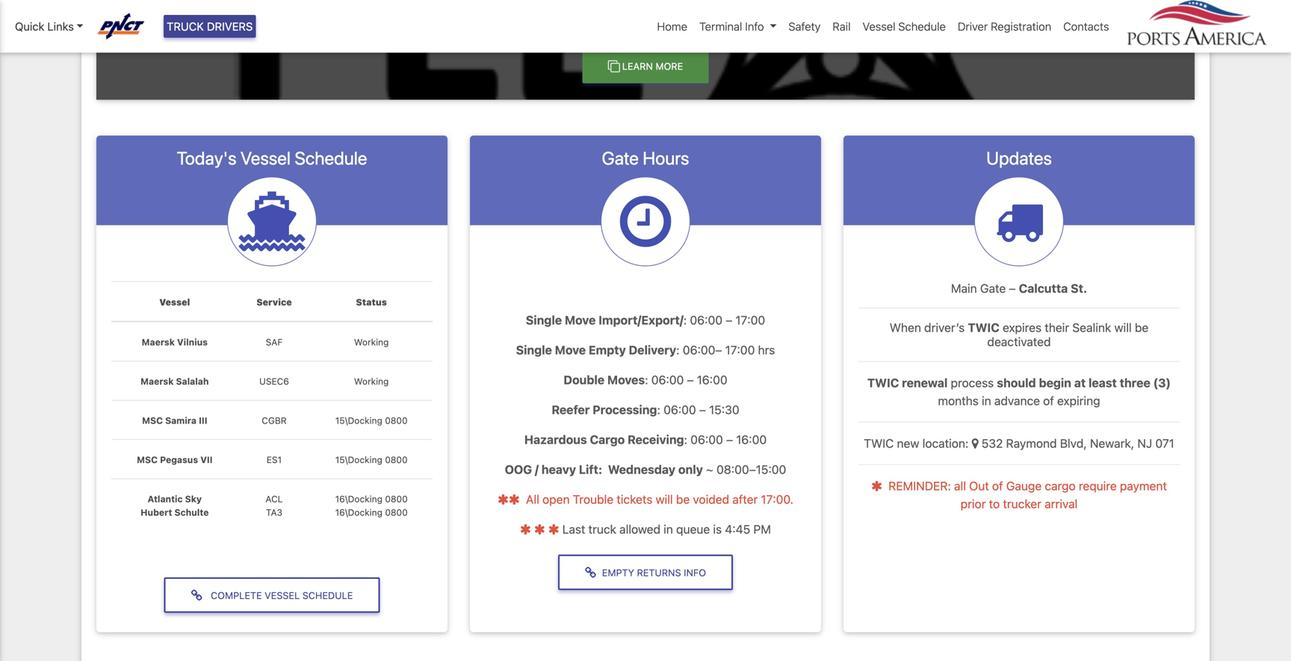 Task type: vqa. For each thing, say whether or not it's contained in the screenshot.
topmost Empty
yes



Task type: locate. For each thing, give the bounding box(es) containing it.
at
[[1074, 376, 1086, 390]]

day.
[[737, 25, 759, 39]]

each
[[680, 25, 707, 39]]

will right tickets
[[656, 493, 673, 507]]

when
[[890, 321, 921, 335]]

driver registration
[[958, 20, 1052, 33]]

of inside the twic renewal process should begin  at least three (3) months in advance of expiring
[[1043, 394, 1054, 408]]

0 vertical spatial info
[[745, 20, 764, 33]]

msc left samira
[[142, 416, 163, 426]]

empty left returns
[[602, 567, 634, 578]]

in down process
[[982, 394, 991, 408]]

0 vertical spatial in
[[982, 394, 991, 408]]

be right sealink
[[1135, 321, 1149, 335]]

1 vertical spatial link image
[[191, 590, 208, 602]]

1 vertical spatial move
[[555, 343, 586, 357]]

0 vertical spatial gate
[[602, 148, 639, 169]]

of down begin
[[1043, 394, 1054, 408]]

0 vertical spatial link image
[[585, 567, 602, 579]]

maersk left salalah
[[141, 376, 174, 387]]

out
[[969, 479, 989, 493]]

cgbr
[[262, 416, 287, 426]]

0 horizontal spatial of
[[992, 479, 1003, 493]]

schedule for complete vessel schedule
[[302, 590, 353, 601]]

ta3
[[266, 508, 283, 518]]

1 vertical spatial be
[[676, 493, 690, 507]]

truck
[[589, 523, 616, 537]]

link image for complete vessel schedule
[[191, 590, 208, 602]]

16:00
[[697, 373, 728, 387], [736, 433, 767, 447]]

1 vertical spatial 15\docking
[[335, 455, 382, 465]]

1 horizontal spatial link image
[[585, 567, 602, 579]]

processing
[[593, 403, 657, 417]]

1 vertical spatial schedule
[[295, 148, 367, 169]]

vessel schedule link
[[857, 12, 952, 41]]

1 vertical spatial maersk
[[141, 376, 174, 387]]

~
[[706, 463, 713, 477]]

maersk for maersk vilnius
[[142, 337, 175, 347]]

1 vertical spatial 16:00
[[736, 433, 767, 447]]

msc
[[142, 416, 163, 426], [137, 455, 158, 465]]

pm
[[754, 523, 771, 537]]

vessel inside vessel schedule link
[[863, 20, 896, 33]]

:
[[684, 313, 687, 327], [676, 343, 680, 357], [645, 373, 648, 387], [657, 403, 661, 417], [684, 433, 687, 447]]

06:00 up 06:00– in the right bottom of the page
[[690, 313, 723, 327]]

schedule for today's vessel schedule
[[295, 148, 367, 169]]

terminal info link
[[693, 12, 783, 41]]

17:00 for –
[[736, 313, 765, 327]]

atlantic
[[148, 494, 183, 505]]

single for single move import/export/ : 06:00 – 17:00
[[526, 313, 562, 327]]

1 horizontal spatial in
[[982, 394, 991, 408]]

0 vertical spatial move
[[565, 313, 596, 327]]

0 horizontal spatial link image
[[191, 590, 208, 602]]

0 horizontal spatial be
[[676, 493, 690, 507]]

learn
[[622, 60, 653, 72]]

es1
[[267, 455, 282, 465]]

1 vertical spatial 17:00
[[725, 343, 755, 357]]

twic up "deactivated"
[[968, 321, 1000, 335]]

terminal
[[699, 20, 742, 33]]

in inside the twic renewal process should begin  at least three (3) months in advance of expiring
[[982, 394, 991, 408]]

vessel right 'today's'
[[241, 148, 291, 169]]

empty returns info link
[[558, 555, 733, 591]]

salalah
[[176, 376, 209, 387]]

newark,
[[1090, 436, 1134, 450]]

06:00
[[690, 313, 723, 327], [651, 373, 684, 387], [664, 403, 696, 417], [691, 433, 723, 447]]

2 15\docking from the top
[[335, 455, 382, 465]]

twic inside the twic renewal process should begin  at least three (3) months in advance of expiring
[[868, 376, 899, 390]]

working for usec6
[[354, 376, 389, 387]]

1 horizontal spatial 16:00
[[736, 433, 767, 447]]

1 15\docking 0800 from the top
[[335, 416, 408, 426]]

in left queue
[[664, 523, 673, 537]]

move
[[565, 313, 596, 327], [555, 343, 586, 357]]

0 vertical spatial will
[[1115, 321, 1132, 335]]

require
[[1079, 479, 1117, 493]]

link image inside empty returns info link
[[585, 567, 602, 579]]

0 vertical spatial maersk
[[142, 337, 175, 347]]

move for import/export/
[[565, 313, 596, 327]]

1 vertical spatial 16\docking
[[335, 508, 383, 518]]

15\docking for cgbr
[[335, 416, 382, 426]]

begin
[[1039, 376, 1072, 390]]

2 15\docking 0800 from the top
[[335, 455, 408, 465]]

1 working from the top
[[354, 337, 389, 347]]

1 horizontal spatial will
[[1115, 321, 1132, 335]]

–
[[1009, 282, 1016, 296], [726, 313, 733, 327], [687, 373, 694, 387], [699, 403, 706, 417], [726, 433, 733, 447]]

info
[[745, 20, 764, 33], [684, 567, 706, 578]]

gate left hours
[[602, 148, 639, 169]]

when driver's twic
[[890, 321, 1000, 335]]

1 horizontal spatial be
[[1135, 321, 1149, 335]]

only
[[678, 463, 703, 477]]

msc left pegasus
[[137, 455, 158, 465]]

vessel right complete
[[265, 590, 300, 601]]

06:00–
[[683, 343, 722, 357]]

16\docking 0800 16\docking 0800
[[335, 494, 408, 518]]

main gate – calcutta st.
[[951, 282, 1087, 296]]

msc for msc pegasus vii
[[137, 455, 158, 465]]

link image inside complete vessel schedule link
[[191, 590, 208, 602]]

double moves : 06:00 – 16:00
[[564, 373, 728, 387]]

msc pegasus vii
[[137, 455, 213, 465]]

twic for renewal
[[868, 376, 899, 390]]

info right gate
[[745, 20, 764, 33]]

06:00 up receiving
[[664, 403, 696, 417]]

1 vertical spatial single
[[516, 343, 552, 357]]

contacts
[[1064, 20, 1109, 33]]

1 horizontal spatial gate
[[980, 282, 1006, 296]]

1 vertical spatial working
[[354, 376, 389, 387]]

3 0800 from the top
[[385, 494, 408, 505]]

more
[[656, 60, 683, 72]]

be left voided
[[676, 493, 690, 507]]

0 vertical spatial working
[[354, 337, 389, 347]]

17:00 left hrs
[[725, 343, 755, 357]]

15\docking 0800
[[335, 416, 408, 426], [335, 455, 408, 465]]

info right returns
[[684, 567, 706, 578]]

1 vertical spatial gate
[[980, 282, 1006, 296]]

schedule
[[898, 20, 946, 33], [295, 148, 367, 169], [302, 590, 353, 601]]

2 vertical spatial twic
[[864, 436, 894, 450]]

1 vertical spatial info
[[684, 567, 706, 578]]

driver registration link
[[952, 12, 1058, 41]]

1 15\docking from the top
[[335, 416, 382, 426]]

16:00 down 06:00– in the right bottom of the page
[[697, 373, 728, 387]]

of up to
[[992, 479, 1003, 493]]

0 vertical spatial single
[[526, 313, 562, 327]]

will inside expires their sealink will be deactivated
[[1115, 321, 1132, 335]]

pegasus
[[160, 455, 198, 465]]

double
[[564, 373, 605, 387]]

empty
[[589, 343, 626, 357], [602, 567, 634, 578]]

1 horizontal spatial info
[[745, 20, 764, 33]]

2 working from the top
[[354, 376, 389, 387]]

0 vertical spatial msc
[[142, 416, 163, 426]]

three
[[1120, 376, 1151, 390]]

reminder: all out of gauge cargo require payment prior to trucker arrival
[[889, 479, 1167, 511]]

16:00 up 08:00–15:00
[[736, 433, 767, 447]]

available
[[630, 25, 677, 39]]

vessel up maersk vilnius
[[159, 297, 190, 307]]

contacts link
[[1058, 12, 1115, 41]]

532
[[982, 436, 1003, 450]]

1 vertical spatial twic
[[868, 376, 899, 390]]

empty up moves
[[589, 343, 626, 357]]

move for empty
[[555, 343, 586, 357]]

voided
[[693, 493, 729, 507]]

(3)
[[1153, 376, 1171, 390]]

are
[[610, 25, 627, 39]]

1 horizontal spatial of
[[1043, 394, 1054, 408]]

0 vertical spatial 17:00
[[736, 313, 765, 327]]

learn more
[[622, 60, 683, 72]]

0 horizontal spatial will
[[656, 493, 673, 507]]

least
[[1089, 376, 1117, 390]]

0 vertical spatial of
[[1043, 394, 1054, 408]]

twic left new
[[864, 436, 894, 450]]

of
[[1043, 394, 1054, 408], [992, 479, 1003, 493]]

1 vertical spatial of
[[992, 479, 1003, 493]]

link image left complete
[[191, 590, 208, 602]]

st.
[[1071, 282, 1087, 296]]

link image
[[585, 567, 602, 579], [191, 590, 208, 602]]

sky
[[185, 494, 202, 505]]

1 vertical spatial 15\docking 0800
[[335, 455, 408, 465]]

single for single move empty delivery : 06:00– 17:00 hrs
[[516, 343, 552, 357]]

be inside expires their sealink will be deactivated
[[1135, 321, 1149, 335]]

08:00–15:00
[[717, 463, 786, 477]]

prior
[[961, 497, 986, 511]]

maersk left vilnius
[[142, 337, 175, 347]]

twic left renewal
[[868, 376, 899, 390]]

quick links link
[[15, 18, 83, 35]]

1 16\docking from the top
[[335, 494, 383, 505]]

be
[[1135, 321, 1149, 335], [676, 493, 690, 507]]

0 horizontal spatial in
[[664, 523, 673, 537]]

2 vertical spatial schedule
[[302, 590, 353, 601]]

0 vertical spatial 16\docking
[[335, 494, 383, 505]]

1 vertical spatial msc
[[137, 455, 158, 465]]

0 vertical spatial 15\docking 0800
[[335, 416, 408, 426]]

arrival
[[1045, 497, 1078, 511]]

link image down truck
[[585, 567, 602, 579]]

saf
[[266, 337, 283, 347]]

moves
[[607, 373, 645, 387]]

0 vertical spatial 15\docking
[[335, 416, 382, 426]]

vessel right rail
[[863, 20, 896, 33]]

returns
[[637, 567, 681, 578]]

0 vertical spatial 16:00
[[697, 373, 728, 387]]

last
[[562, 523, 585, 537]]

will right sealink
[[1115, 321, 1132, 335]]

reefer processing : 06:00 – 15:30
[[552, 403, 740, 417]]

17:00
[[736, 313, 765, 327], [725, 343, 755, 357]]

acl
[[266, 494, 283, 505]]

0 horizontal spatial info
[[684, 567, 706, 578]]

vessel inside complete vessel schedule link
[[265, 590, 300, 601]]

gate right main
[[980, 282, 1006, 296]]

0 vertical spatial be
[[1135, 321, 1149, 335]]

17:00 up hrs
[[736, 313, 765, 327]]



Task type: describe. For each thing, give the bounding box(es) containing it.
atlantic sky hubert schulte
[[141, 494, 209, 518]]

: down single move empty delivery : 06:00– 17:00 hrs
[[645, 373, 648, 387]]

maersk for maersk salalah
[[141, 376, 174, 387]]

link image for empty returns info
[[585, 567, 602, 579]]

071
[[1156, 436, 1175, 450]]

gate hours
[[602, 148, 689, 169]]

oog
[[505, 463, 532, 477]]

06:00 up ~
[[691, 433, 723, 447]]

rail
[[833, 20, 851, 33]]

17:00.
[[761, 493, 794, 507]]

expires their sealink will be deactivated
[[987, 321, 1149, 349]]

last truck allowed in queue is 4:45 pm
[[562, 523, 771, 537]]

home link
[[651, 12, 693, 41]]

complete
[[211, 590, 262, 601]]

tickets
[[617, 493, 653, 507]]

truck drivers link
[[164, 15, 256, 38]]

1 0800 from the top
[[385, 416, 408, 426]]

import/export/
[[599, 313, 684, 327]]

msc for msc samira iii
[[142, 416, 163, 426]]

new
[[897, 436, 919, 450]]

15\docking 0800 for cgbr
[[335, 416, 408, 426]]

0 horizontal spatial gate
[[602, 148, 639, 169]]

reminder:
[[889, 479, 951, 493]]

updates
[[986, 148, 1052, 169]]

calcutta
[[1019, 282, 1068, 296]]

: left 06:00– in the right bottom of the page
[[676, 343, 680, 357]]

hazardous cargo receiving :  06:00 – 16:00
[[524, 433, 767, 447]]

driver's
[[924, 321, 965, 335]]

today's
[[177, 148, 237, 169]]

all
[[526, 493, 539, 507]]

0 vertical spatial empty
[[589, 343, 626, 357]]

17:00 for 06:00–
[[725, 343, 755, 357]]

vessel schedule
[[863, 20, 946, 33]]

location:
[[923, 436, 969, 450]]

open
[[543, 493, 570, 507]]

main
[[951, 282, 977, 296]]

0 vertical spatial twic
[[968, 321, 1000, 335]]

quick
[[15, 20, 44, 33]]

registration
[[991, 20, 1052, 33]]

safety
[[789, 20, 821, 33]]

532 raymond blvd, newark, nj 071
[[982, 436, 1175, 450]]

/
[[535, 463, 539, 477]]

quick links
[[15, 20, 74, 33]]

advance
[[995, 394, 1040, 408]]

: up receiving
[[657, 403, 661, 417]]

sealink
[[1073, 321, 1111, 335]]

safety link
[[783, 12, 827, 41]]

of inside reminder: all out of gauge cargo require payment prior to trucker arrival
[[992, 479, 1003, 493]]

hrs
[[758, 343, 775, 357]]

trouble
[[573, 493, 614, 507]]

iii
[[199, 416, 207, 426]]

06:00 down delivery
[[651, 373, 684, 387]]

single move empty delivery : 06:00– 17:00 hrs
[[516, 343, 775, 357]]

status
[[356, 297, 387, 307]]

vilnius
[[177, 337, 208, 347]]

15\docking for es1
[[335, 455, 382, 465]]

15:30
[[709, 403, 740, 417]]

twic for new
[[864, 436, 894, 450]]

deactivated
[[987, 335, 1051, 349]]

delivery
[[629, 343, 676, 357]]

oog / heavy lift:  wednesday only ~ 08:00–15:00
[[505, 463, 786, 477]]

allowed
[[620, 523, 661, 537]]

complete vessel schedule
[[208, 590, 353, 601]]

2 0800 from the top
[[385, 455, 408, 465]]

renewal
[[902, 376, 948, 390]]

1 vertical spatial will
[[656, 493, 673, 507]]

to
[[989, 497, 1000, 511]]

after
[[733, 493, 758, 507]]

4:45
[[725, 523, 750, 537]]

raymond
[[1006, 436, 1057, 450]]

today's vessel schedule
[[177, 148, 367, 169]]

receiving
[[628, 433, 684, 447]]

maersk salalah
[[141, 376, 209, 387]]

0 horizontal spatial 16:00
[[697, 373, 728, 387]]

maersk vilnius
[[142, 337, 208, 347]]

complete vessel schedule link
[[164, 578, 380, 613]]

process
[[951, 376, 994, 390]]

clone image
[[608, 61, 620, 73]]

: up the only
[[684, 433, 687, 447]]

15\docking 0800 for es1
[[335, 455, 408, 465]]

their
[[1045, 321, 1069, 335]]

reefer
[[552, 403, 590, 417]]

4 0800 from the top
[[385, 508, 408, 518]]

truck
[[167, 20, 204, 33]]

1 vertical spatial in
[[664, 523, 673, 537]]

payment
[[1120, 479, 1167, 493]]

msc samira iii
[[142, 416, 207, 426]]

trucker
[[1003, 497, 1042, 511]]

learn more link
[[583, 49, 709, 83]]

all open trouble tickets will be voided after 17:00.
[[523, 493, 794, 507]]

1 vertical spatial empty
[[602, 567, 634, 578]]

gauge
[[1006, 479, 1042, 493]]

gate
[[710, 25, 734, 39]]

working for saf
[[354, 337, 389, 347]]

2 16\docking from the top
[[335, 508, 383, 518]]

hours
[[643, 148, 689, 169]]

twic renewal process should begin  at least three (3) months in advance of expiring
[[868, 376, 1171, 408]]

twic new location:
[[864, 436, 972, 450]]

: up 06:00– in the right bottom of the page
[[684, 313, 687, 327]]

0 vertical spatial schedule
[[898, 20, 946, 33]]

queue
[[676, 523, 710, 537]]

acl ta3
[[266, 494, 283, 518]]

are available each gate day.
[[607, 25, 759, 39]]

vii
[[200, 455, 213, 465]]



